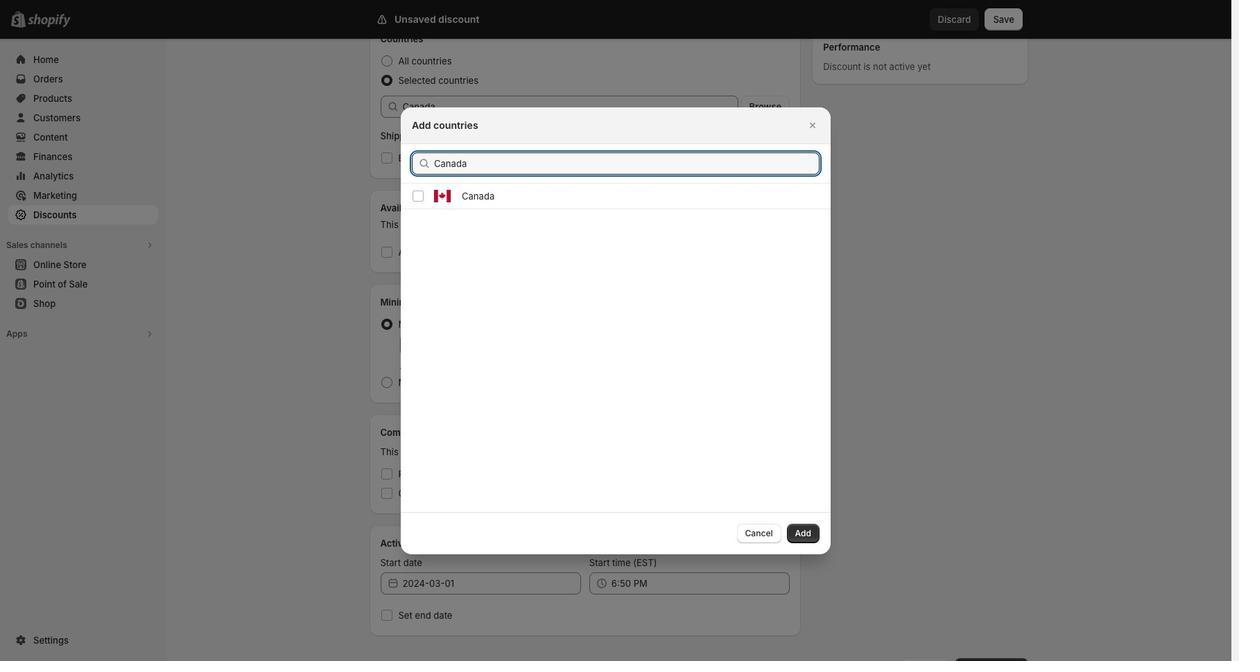 Task type: locate. For each thing, give the bounding box(es) containing it.
dialog
[[0, 107, 1232, 555]]

shopify image
[[28, 14, 71, 28]]

Search countries text field
[[434, 152, 820, 174]]



Task type: vqa. For each thing, say whether or not it's contained in the screenshot.
search countries 'text field'
yes



